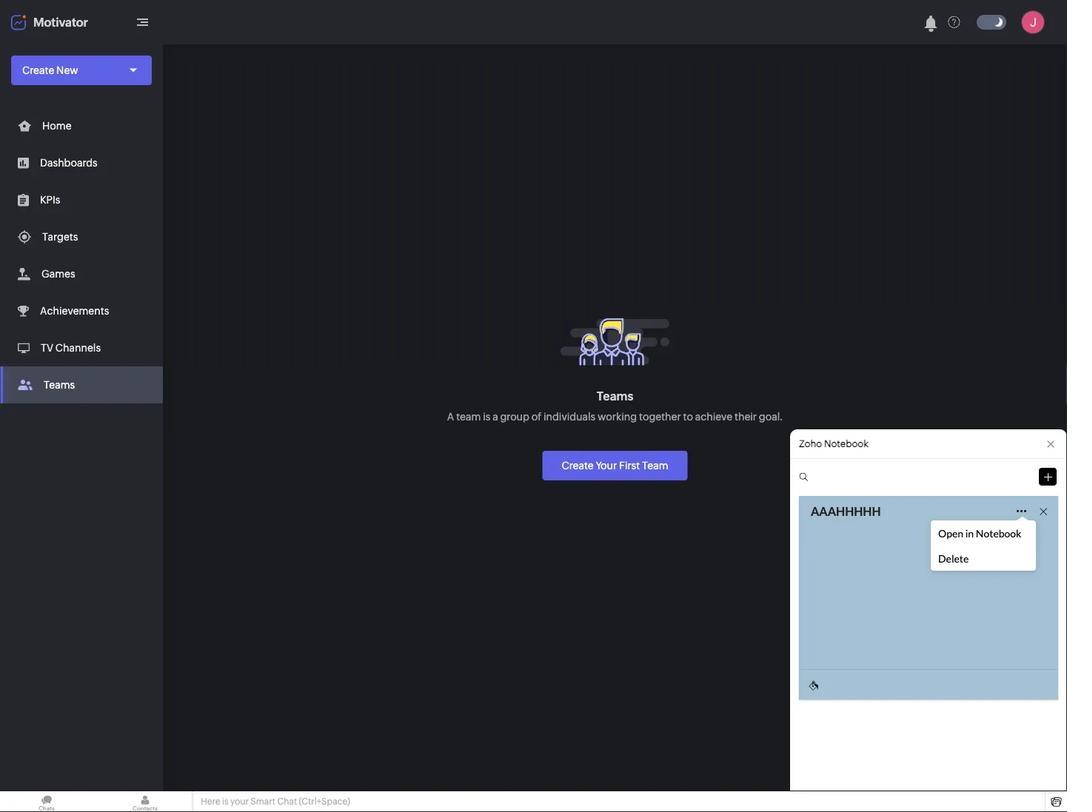 Task type: describe. For each thing, give the bounding box(es) containing it.
create new
[[22, 64, 78, 76]]

a team is a group of individuals working together to achieve their goal.
[[447, 411, 783, 423]]

zoho
[[799, 438, 822, 450]]

home
[[42, 120, 72, 132]]

their
[[735, 411, 757, 423]]

here is your smart chat (ctrl+space)
[[201, 797, 350, 807]]

zoho notebook
[[799, 438, 869, 450]]

tv channels
[[41, 342, 101, 354]]

working
[[598, 411, 637, 423]]

your
[[230, 797, 249, 807]]

help image
[[948, 16, 960, 28]]

team
[[456, 411, 481, 423]]

team
[[642, 460, 668, 472]]

achievements
[[40, 305, 109, 317]]

together
[[639, 411, 681, 423]]

first
[[619, 460, 640, 472]]

1 vertical spatial is
[[222, 797, 229, 807]]

smart
[[251, 797, 275, 807]]

tv
[[41, 342, 53, 354]]

games
[[41, 268, 75, 280]]

user image
[[1021, 10, 1045, 34]]

chats image
[[0, 792, 93, 812]]

channels
[[55, 342, 101, 354]]



Task type: locate. For each thing, give the bounding box(es) containing it.
chat
[[277, 797, 297, 807]]

notebook
[[824, 438, 869, 450]]

list containing home
[[0, 107, 163, 404]]

0 vertical spatial create
[[22, 64, 54, 76]]

teams up a team is a group of individuals working together to achieve their goal.
[[597, 389, 633, 403]]

1 horizontal spatial create
[[562, 460, 594, 472]]

achieve
[[695, 411, 733, 423]]

dashboards
[[40, 157, 98, 169]]

0 horizontal spatial is
[[222, 797, 229, 807]]

is
[[483, 411, 490, 423], [222, 797, 229, 807]]

is left your
[[222, 797, 229, 807]]

create left new
[[22, 64, 54, 76]]

0 vertical spatial is
[[483, 411, 490, 423]]

create for create your first team
[[562, 460, 594, 472]]

0 horizontal spatial teams
[[44, 379, 75, 391]]

a
[[447, 411, 454, 423]]

your
[[596, 460, 617, 472]]

1 horizontal spatial teams
[[597, 389, 633, 403]]

here
[[201, 797, 220, 807]]

teams down "tv channels"
[[44, 379, 75, 391]]

contacts image
[[98, 792, 192, 812]]

teams
[[44, 379, 75, 391], [597, 389, 633, 403]]

0 horizontal spatial create
[[22, 64, 54, 76]]

create your first team button
[[542, 451, 688, 481]]

(ctrl+space)
[[299, 797, 350, 807]]

motivator
[[33, 15, 88, 29]]

1 vertical spatial create
[[562, 460, 594, 472]]

a
[[493, 411, 498, 423]]

of
[[532, 411, 541, 423]]

group
[[500, 411, 529, 423]]

new
[[56, 64, 78, 76]]

create your first team
[[562, 460, 668, 472]]

create for create new
[[22, 64, 54, 76]]

kpis
[[40, 194, 60, 206]]

targets
[[42, 231, 78, 243]]

create inside button
[[562, 460, 594, 472]]

create left your
[[562, 460, 594, 472]]

to
[[683, 411, 693, 423]]

is left a on the left bottom of the page
[[483, 411, 490, 423]]

list
[[0, 107, 163, 404]]

create
[[22, 64, 54, 76], [562, 460, 594, 472]]

1 horizontal spatial is
[[483, 411, 490, 423]]

goal.
[[759, 411, 783, 423]]

individuals
[[544, 411, 596, 423]]

teams inside 'list'
[[44, 379, 75, 391]]



Task type: vqa. For each thing, say whether or not it's contained in the screenshot.
Cancel
no



